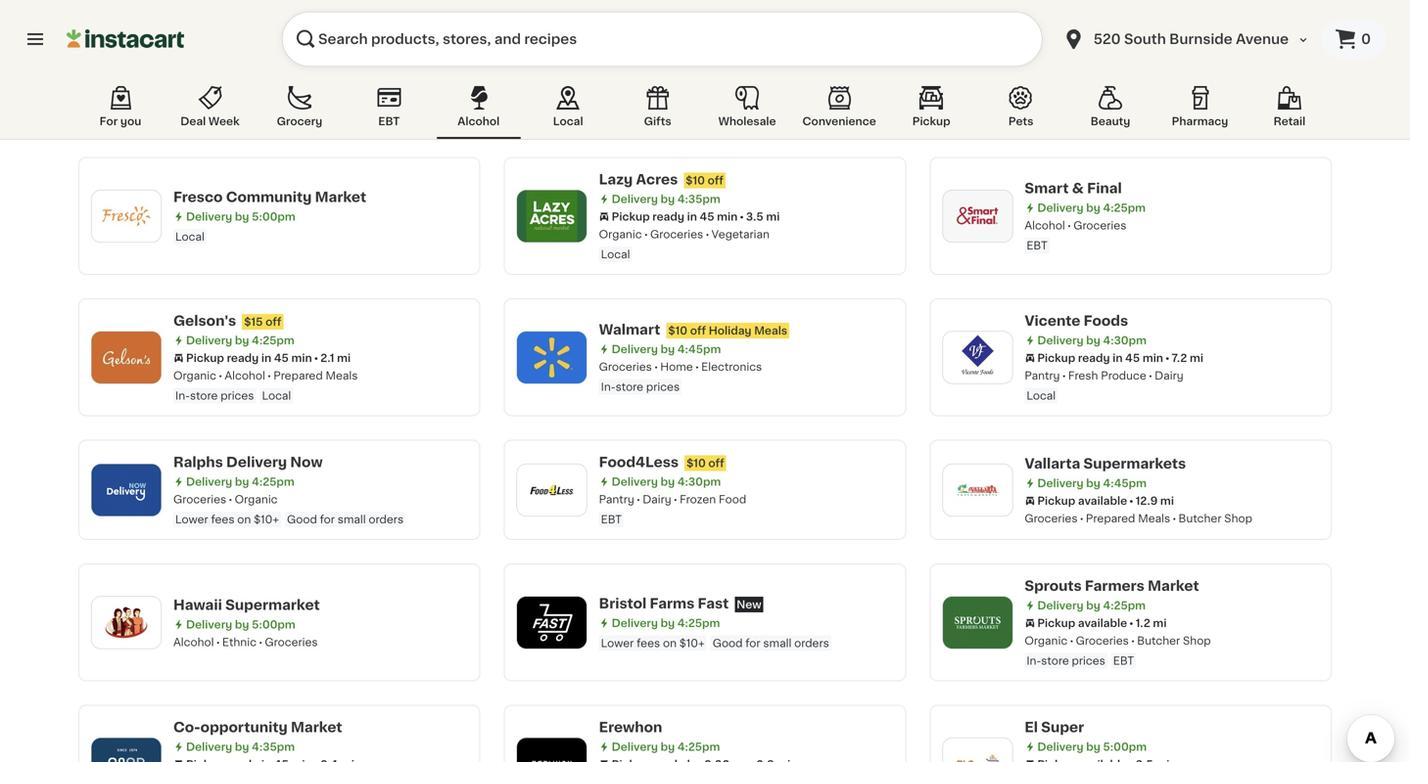 Task type: locate. For each thing, give the bounding box(es) containing it.
ready for 3.5
[[653, 212, 685, 222]]

dairy inside pantry fresh produce dairy local
[[1155, 371, 1184, 381]]

groceries down supermarket
[[265, 637, 318, 648]]

delivery by 4:25pm down ralphs delivery now in the bottom left of the page
[[186, 477, 294, 488]]

delivery by 5:00pm for super
[[1037, 742, 1147, 753]]

off inside gelson's $15 off
[[266, 317, 281, 328]]

prepared inside organic alcohol prepared meals in-store prices local
[[273, 371, 323, 381]]

mi for 12.9 mi
[[1160, 496, 1174, 507]]

farms for $10
[[224, 40, 269, 54]]

meals
[[346, 79, 378, 90], [754, 326, 788, 336], [326, 371, 358, 381], [1138, 513, 1170, 524]]

delivery up specialty
[[186, 61, 232, 72]]

4:30pm for bakery
[[1103, 61, 1147, 72]]

alcohol inside organic alcohol prepared meals in-store prices local
[[225, 371, 265, 381]]

prices inside groceries home electronics in-store prices
[[646, 382, 680, 393]]

home
[[660, 362, 693, 373]]

pickup ready in 45 min up organic alcohol prepared meals in-store prices local
[[186, 353, 312, 364]]

bristol inside "bristol farms $10 off delivery by 4:30pm specialty groceries prepared meals local"
[[173, 40, 221, 54]]

in
[[687, 212, 697, 222], [261, 353, 271, 364], [1113, 353, 1123, 364]]

delivery down gelson's
[[186, 335, 232, 346]]

2 horizontal spatial in
[[1113, 353, 1123, 364]]

good down fast
[[713, 639, 743, 649]]

delivery down super
[[1037, 742, 1084, 753]]

45
[[700, 212, 714, 222], [274, 353, 289, 364], [1125, 353, 1140, 364]]

local inside "bristol farms $10 off delivery by 4:30pm specialty groceries prepared meals local"
[[175, 99, 204, 110]]

delivery for gelson's logo
[[186, 335, 232, 346]]

available up the organic groceries butcher shop in-store prices ebt
[[1078, 618, 1127, 629]]

local inside pantry fresh produce dairy local
[[1027, 391, 1056, 402]]

ebt up pets
[[1027, 99, 1048, 110]]

0 horizontal spatial good
[[287, 515, 317, 525]]

1 horizontal spatial dairy
[[1155, 371, 1184, 381]]

delivery by 5:00pm for community
[[186, 212, 296, 222]]

1 horizontal spatial delivery by 4:45pm
[[1037, 478, 1147, 489]]

1 vertical spatial 4:45pm
[[1103, 478, 1147, 489]]

45 up organic groceries vegetarian local
[[700, 212, 714, 222]]

delivery down ralphs
[[186, 477, 232, 488]]

delivery by 4:25pm down sprouts farmers market
[[1037, 601, 1146, 612]]

2 horizontal spatial in-
[[1027, 656, 1041, 667]]

0 vertical spatial fees
[[211, 515, 235, 525]]

1.2
[[1136, 618, 1151, 629]]

local down household
[[630, 108, 659, 119]]

0 horizontal spatial delivery by 4:45pm
[[612, 344, 721, 355]]

0 vertical spatial good
[[287, 515, 317, 525]]

5:00pm down the organic groceries butcher shop in-store prices ebt
[[1103, 742, 1147, 753]]

$10 up home
[[668, 326, 688, 336]]

delivery for the co-opportunity market logo
[[186, 742, 232, 753]]

market
[[315, 190, 366, 204], [1148, 580, 1199, 594], [291, 721, 342, 735]]

alcohol inside button
[[458, 116, 500, 127]]

bristol for $10
[[173, 40, 221, 54]]

1 vertical spatial fees
[[637, 639, 660, 649]]

1 horizontal spatial pickup ready in 45 min
[[612, 212, 738, 222]]

1 vertical spatial dairy
[[643, 495, 672, 505]]

2 vertical spatial 5:00pm
[[1103, 742, 1147, 753]]

delivery for fresco community market logo
[[186, 212, 232, 222]]

1 vertical spatial market
[[1148, 580, 1199, 594]]

0 horizontal spatial farms
[[224, 40, 269, 54]]

lazy
[[599, 173, 633, 187]]

shop
[[1224, 513, 1253, 524], [1183, 636, 1211, 647]]

delivery by 4:30pm for vicente foods
[[1037, 335, 1147, 346]]

0 horizontal spatial shop
[[1183, 636, 1211, 647]]

prices up super
[[1072, 656, 1106, 667]]

available for supermarkets
[[1078, 496, 1127, 507]]

on down ralphs delivery now in the bottom left of the page
[[237, 515, 251, 525]]

0 vertical spatial delivery by 4:35pm
[[612, 194, 721, 205]]

2 horizontal spatial prices
[[1072, 656, 1106, 667]]

bristol farms fast new
[[599, 597, 762, 611]]

sprouts farmers market logo image
[[952, 598, 1003, 649]]

4:45pm down supermarkets
[[1103, 478, 1147, 489]]

butcher down 1.2 mi
[[1137, 636, 1180, 647]]

5:00pm down supermarket
[[252, 620, 296, 630]]

1 horizontal spatial delivery by 4:35pm
[[612, 194, 721, 205]]

off up "grocery" button
[[299, 43, 315, 53]]

delivery down smart & final
[[1037, 203, 1084, 214]]

by for walmart logo
[[661, 344, 675, 355]]

prices inside organic alcohol prepared meals in-store prices local
[[221, 391, 254, 402]]

off for walmart
[[690, 326, 706, 336]]

butcher
[[1179, 513, 1222, 524], [1137, 636, 1180, 647]]

household alcohol local
[[630, 88, 749, 119]]

$10
[[277, 43, 296, 53], [686, 175, 705, 186], [668, 326, 688, 336], [687, 458, 706, 469]]

supermarket
[[225, 599, 320, 612]]

pickup button
[[889, 82, 974, 139]]

delivery for hawaii supermarket logo at left
[[186, 620, 232, 630]]

ebt
[[1027, 99, 1048, 110], [378, 116, 400, 127], [1027, 240, 1048, 251], [601, 515, 622, 525], [1113, 656, 1134, 667]]

delivery down vicente
[[1037, 335, 1084, 346]]

bristol right bristol farms fast logo
[[599, 597, 647, 611]]

vegetarian
[[712, 229, 770, 240]]

1 horizontal spatial in
[[687, 212, 697, 222]]

gelson's logo image
[[101, 332, 152, 383]]

4:45pm for home
[[678, 344, 721, 355]]

for down the 'new'
[[746, 639, 761, 649]]

organic down sprouts
[[1025, 636, 1068, 647]]

available
[[1078, 496, 1127, 507], [1078, 618, 1127, 629]]

mi right "6.8"
[[777, 70, 790, 81]]

in- up the el
[[1027, 656, 1041, 667]]

local up deal
[[175, 99, 204, 110]]

delivery for el super logo on the bottom of the page
[[1037, 742, 1084, 753]]

local button
[[526, 82, 610, 139]]

delivery down erewhon
[[612, 742, 658, 753]]

food4less $10 off
[[599, 456, 724, 470]]

$10 right acres
[[686, 175, 705, 186]]

delivery inside "bristol farms $10 off delivery by 4:30pm specialty groceries prepared meals local"
[[186, 61, 232, 72]]

mi right "7.2"
[[1190, 353, 1204, 364]]

fees
[[211, 515, 235, 525], [637, 639, 660, 649]]

delivery for food4less logo
[[612, 477, 658, 488]]

$10+ down bristol farms fast new
[[679, 639, 705, 649]]

erewhon logo image
[[527, 739, 578, 763]]

prepared down 2.1
[[273, 371, 323, 381]]

0 vertical spatial lower
[[175, 515, 208, 525]]

pickup available
[[1037, 496, 1127, 507], [1037, 618, 1127, 629]]

dairy down food4less $10 off
[[643, 495, 672, 505]]

0 vertical spatial available
[[1078, 496, 1127, 507]]

min
[[717, 212, 738, 222], [291, 353, 312, 364], [1143, 353, 1163, 364]]

0 vertical spatial shop
[[1224, 513, 1253, 524]]

pickup left pets
[[913, 116, 951, 127]]

0 vertical spatial 4:35pm
[[678, 194, 721, 205]]

4:30pm down foods at the top
[[1103, 335, 1147, 346]]

meals down 2.1 mi
[[326, 371, 358, 381]]

ready
[[653, 70, 685, 81], [653, 212, 685, 222], [227, 353, 259, 364], [1078, 353, 1110, 364]]

farms inside "bristol farms $10 off delivery by 4:30pm specialty groceries prepared meals local"
[[224, 40, 269, 54]]

store inside the organic groceries butcher shop in-store prices ebt
[[1041, 656, 1069, 667]]

butcher down supermarkets
[[1179, 513, 1222, 524]]

2 horizontal spatial min
[[1143, 353, 1163, 364]]

pets button
[[979, 82, 1063, 139]]

store down walmart
[[616, 382, 644, 393]]

ready up organic groceries vegetarian local
[[653, 212, 685, 222]]

4:30pm up frozen
[[678, 477, 721, 488]]

0 horizontal spatial small
[[338, 515, 366, 525]]

supermarkets
[[1084, 457, 1186, 471]]

pantry inside pantry dairy frozen food ebt
[[599, 495, 634, 505]]

2 vertical spatial delivery by 4:30pm
[[612, 477, 721, 488]]

gelson's
[[173, 314, 236, 328]]

delivery by 4:25pm down bristol farms fast new
[[612, 618, 720, 629]]

orders
[[369, 515, 404, 525], [794, 639, 829, 649]]

1 available from the top
[[1078, 496, 1127, 507]]

0 vertical spatial pantry
[[1025, 371, 1060, 381]]

off left holiday
[[690, 326, 706, 336]]

4:25pm for sprouts farmers market
[[1103, 601, 1146, 612]]

off inside "bristol farms $10 off delivery by 4:30pm specialty groceries prepared meals local"
[[299, 43, 315, 53]]

smart & final
[[1025, 182, 1122, 195]]

on
[[237, 515, 251, 525], [663, 639, 677, 649]]

1 horizontal spatial for
[[746, 639, 761, 649]]

organic for organic alcohol prepared meals in-store prices local
[[173, 371, 216, 381]]

1 vertical spatial 5:00pm
[[252, 620, 296, 630]]

by for fresco community market logo
[[235, 212, 249, 222]]

4:25pm for erewhon
[[678, 742, 720, 753]]

pickup down lazy
[[612, 212, 650, 222]]

organic inside organic groceries vegetarian local
[[599, 229, 642, 240]]

1 vertical spatial pantry
[[599, 495, 634, 505]]

in- inside organic alcohol prepared meals in-store prices local
[[175, 391, 190, 402]]

pickup for 1.2 mi
[[1037, 618, 1076, 629]]

min up vegetarian
[[717, 212, 738, 222]]

pickup down gelson's
[[186, 353, 224, 364]]

3.5
[[746, 212, 764, 222]]

in up produce
[[1113, 353, 1123, 364]]

0 horizontal spatial $10+
[[254, 515, 279, 525]]

by for sprouts farmers market logo
[[1086, 601, 1101, 612]]

4:25pm for smart & final
[[1103, 203, 1146, 214]]

local inside button
[[553, 116, 583, 127]]

delivery down "food4less"
[[612, 477, 658, 488]]

mi right the 12.9
[[1160, 496, 1174, 507]]

4:35pm down co-opportunity market
[[252, 742, 295, 753]]

0 horizontal spatial in
[[261, 353, 271, 364]]

food4less logo image
[[527, 465, 578, 516]]

walmart
[[599, 323, 661, 337]]

pantry inside pantry fresh produce dairy local
[[1025, 371, 1060, 381]]

smart
[[1025, 182, 1069, 195]]

ebt down farmers
[[1113, 656, 1134, 667]]

2.1
[[320, 353, 334, 364]]

by inside "bristol farms $10 off delivery by 4:30pm specialty groceries prepared meals local"
[[235, 61, 249, 72]]

1 vertical spatial delivery by 4:45pm
[[1037, 478, 1147, 489]]

2 horizontal spatial pickup ready in 45 min
[[1037, 353, 1163, 364]]

by for the ralphs delivery now logo
[[235, 477, 249, 488]]

0 horizontal spatial 4:35pm
[[252, 742, 295, 753]]

0 vertical spatial on
[[237, 515, 251, 525]]

farms
[[224, 40, 269, 54], [650, 597, 695, 611]]

2 available from the top
[[1078, 618, 1127, 629]]

pickup up fresh
[[1037, 353, 1076, 364]]

1 vertical spatial farms
[[650, 597, 695, 611]]

5:00pm for super
[[1103, 742, 1147, 753]]

1 vertical spatial available
[[1078, 618, 1127, 629]]

delivery by 4:25pm for sprouts farmers market
[[1037, 601, 1146, 612]]

0 vertical spatial 4:45pm
[[678, 344, 721, 355]]

off inside "walmart $10 off holiday meals"
[[690, 326, 706, 336]]

in- inside the organic groceries butcher shop in-store prices ebt
[[1027, 656, 1041, 667]]

groceries bakery ebt
[[1025, 79, 1124, 110]]

you
[[120, 116, 141, 127]]

2 vertical spatial prepared
[[1086, 513, 1135, 524]]

0 horizontal spatial store
[[190, 391, 218, 402]]

store up el super on the right of the page
[[1041, 656, 1069, 667]]

organic inside organic alcohol prepared meals in-store prices local
[[173, 371, 216, 381]]

1 horizontal spatial shop
[[1224, 513, 1253, 524]]

0 horizontal spatial min
[[291, 353, 312, 364]]

1 horizontal spatial lower
[[601, 639, 634, 649]]

in up organic groceries vegetarian local
[[687, 212, 697, 222]]

1 horizontal spatial bristol
[[599, 597, 647, 611]]

groceries prepared meals butcher shop
[[1025, 513, 1253, 524]]

None search field
[[282, 12, 1043, 67]]

delivery down bristol farms fast new
[[612, 618, 658, 629]]

0 horizontal spatial dairy
[[643, 495, 672, 505]]

beauty
[[1091, 116, 1131, 127]]

organic down gelson's
[[173, 371, 216, 381]]

1 horizontal spatial in-
[[601, 382, 616, 393]]

mi for 3.5 mi
[[766, 212, 780, 222]]

good down now
[[287, 515, 317, 525]]

1 horizontal spatial small
[[763, 639, 792, 649]]

0 vertical spatial delivery by 5:00pm
[[186, 212, 296, 222]]

vallarta supermarkets logo image
[[952, 465, 1003, 516]]

prices
[[646, 382, 680, 393], [221, 391, 254, 402], [1072, 656, 1106, 667]]

alcohol for alcohol groceries ebt
[[1025, 220, 1065, 231]]

4:30pm for dairy
[[678, 477, 721, 488]]

1 vertical spatial pickup available
[[1037, 618, 1127, 629]]

1 horizontal spatial $10+
[[679, 639, 705, 649]]

520 south burnside avenue button
[[1051, 12, 1322, 67]]

1 horizontal spatial farms
[[650, 597, 695, 611]]

4:35pm for lazy acres logo on the top left of the page
[[678, 194, 721, 205]]

in up organic alcohol prepared meals in-store prices local
[[261, 353, 271, 364]]

off for gelson's
[[266, 317, 281, 328]]

delivery for bristol farms fast logo
[[612, 618, 658, 629]]

walmart $10 off holiday meals
[[599, 323, 788, 337]]

groceries down lazy acres $10 off at the top
[[650, 229, 703, 240]]

alcohol inside alcohol groceries ebt
[[1025, 220, 1065, 231]]

farms up specialty
[[224, 40, 269, 54]]

ethnic
[[222, 637, 257, 648]]

for down now
[[320, 515, 335, 525]]

delivery by 4:30pm for albertsons
[[1037, 61, 1147, 72]]

by
[[235, 61, 249, 72], [1086, 61, 1101, 72], [687, 70, 701, 81], [661, 194, 675, 205], [1086, 203, 1101, 214], [235, 212, 249, 222], [235, 335, 249, 346], [1086, 335, 1101, 346], [661, 344, 675, 355], [235, 477, 249, 488], [661, 477, 675, 488], [1086, 478, 1101, 489], [1086, 601, 1101, 612], [661, 618, 675, 629], [235, 620, 249, 630], [235, 742, 249, 753], [661, 742, 675, 753], [1086, 742, 1101, 753]]

4:45pm
[[678, 344, 721, 355], [1103, 478, 1147, 489]]

delivery
[[186, 61, 232, 72], [1037, 61, 1084, 72], [612, 194, 658, 205], [1037, 203, 1084, 214], [186, 212, 232, 222], [186, 335, 232, 346], [1037, 335, 1084, 346], [612, 344, 658, 355], [226, 456, 287, 470], [186, 477, 232, 488], [612, 477, 658, 488], [1037, 478, 1084, 489], [1037, 601, 1084, 612], [612, 618, 658, 629], [186, 620, 232, 630], [186, 742, 232, 753], [612, 742, 658, 753], [1037, 742, 1084, 753]]

frozen
[[680, 495, 716, 505]]

alcohol down "hawaii"
[[173, 637, 214, 648]]

store inside organic alcohol prepared meals in-store prices local
[[190, 391, 218, 402]]

1 horizontal spatial 4:45pm
[[1103, 478, 1147, 489]]

local inside organic groceries vegetarian local
[[601, 249, 630, 260]]

in- inside groceries home electronics in-store prices
[[601, 382, 616, 393]]

1 vertical spatial small
[[763, 639, 792, 649]]

fresco community market
[[173, 190, 366, 204]]

by for the vallarta supermarkets logo at the bottom right
[[1086, 478, 1101, 489]]

1 horizontal spatial store
[[616, 382, 644, 393]]

0 vertical spatial small
[[338, 515, 366, 525]]

0 horizontal spatial prices
[[221, 391, 254, 402]]

alcohol for alcohol ethnic groceries
[[173, 637, 214, 648]]

lower
[[175, 515, 208, 525], [601, 639, 634, 649]]

local up vallarta
[[1027, 391, 1056, 402]]

off for food4less
[[709, 458, 724, 469]]

organic
[[599, 229, 642, 240], [173, 371, 216, 381], [235, 495, 278, 505], [1025, 636, 1068, 647]]

delivery down sprouts
[[1037, 601, 1084, 612]]

delivery by 4:35pm for the co-opportunity market logo
[[186, 742, 295, 753]]

0 vertical spatial for
[[320, 515, 335, 525]]

1 vertical spatial delivery by 5:00pm
[[186, 620, 296, 630]]

2 vertical spatial delivery by 5:00pm
[[1037, 742, 1147, 753]]

lower right bristol farms fast logo
[[601, 639, 634, 649]]

1 horizontal spatial fees
[[637, 639, 660, 649]]

1 horizontal spatial orders
[[794, 639, 829, 649]]

local
[[175, 99, 204, 110], [630, 108, 659, 119], [553, 116, 583, 127], [175, 232, 204, 242], [601, 249, 630, 260], [262, 391, 291, 402], [1027, 391, 1056, 402]]

2 horizontal spatial store
[[1041, 656, 1069, 667]]

retail
[[1274, 116, 1306, 127]]

min for acres
[[717, 212, 738, 222]]

mi right 1.2
[[1153, 618, 1167, 629]]

1 vertical spatial prepared
[[273, 371, 323, 381]]

$10 inside "walmart $10 off holiday meals"
[[668, 326, 688, 336]]

4:30pm inside "bristol farms $10 off delivery by 4:30pm specialty groceries prepared meals local"
[[252, 61, 295, 72]]

0 vertical spatial 5:00pm
[[252, 212, 296, 222]]

shop categories tab list
[[78, 82, 1332, 139]]

2.1 mi
[[320, 353, 351, 364]]

ebt inside the organic groceries butcher shop in-store prices ebt
[[1113, 656, 1134, 667]]

fees down ralphs
[[211, 515, 235, 525]]

mi right 2.1
[[337, 353, 351, 364]]

off up food
[[709, 458, 724, 469]]

alcohol down smart in the top of the page
[[1025, 220, 1065, 231]]

organic down ralphs delivery now in the bottom left of the page
[[235, 495, 278, 505]]

4:45pm for 12.9 mi
[[1103, 478, 1147, 489]]

by for the co-opportunity market logo
[[235, 742, 249, 753]]

convenience
[[803, 116, 876, 127]]

groceries inside "bristol farms $10 off delivery by 4:30pm specialty groceries prepared meals local"
[[232, 79, 286, 90]]

1 vertical spatial for
[[746, 639, 761, 649]]

grocery
[[277, 116, 322, 127]]

delivery by 4:30pm down foods at the top
[[1037, 335, 1147, 346]]

delivery for erewhon logo
[[612, 742, 658, 753]]

0 vertical spatial market
[[315, 190, 366, 204]]

groceries up 'week'
[[232, 79, 286, 90]]

1 pickup available from the top
[[1037, 496, 1127, 507]]

1 vertical spatial delivery by 4:35pm
[[186, 742, 295, 753]]

1 horizontal spatial 4:35pm
[[678, 194, 721, 205]]

delivery down fresco
[[186, 212, 232, 222]]

local down lazy
[[601, 249, 630, 260]]

pickup for 2.1 mi
[[186, 353, 224, 364]]

convenience button
[[795, 82, 884, 139]]

prices inside the organic groceries butcher shop in-store prices ebt
[[1072, 656, 1106, 667]]

$10 up "grocery" button
[[277, 43, 296, 53]]

by for smart & final logo
[[1086, 203, 1101, 214]]

bristol for fast
[[599, 597, 647, 611]]

2 pickup available from the top
[[1037, 618, 1127, 629]]

0 vertical spatial pickup available
[[1037, 496, 1127, 507]]

2 horizontal spatial 45
[[1125, 353, 1140, 364]]

for inside groceries organic lower fees on $10+ good for small orders
[[320, 515, 335, 525]]

0 vertical spatial delivery by 4:45pm
[[612, 344, 721, 355]]

1 horizontal spatial min
[[717, 212, 738, 222]]

0 vertical spatial farms
[[224, 40, 269, 54]]

$15
[[244, 317, 263, 328]]

off
[[299, 43, 315, 53], [708, 175, 724, 186], [266, 317, 281, 328], [690, 326, 706, 336], [709, 458, 724, 469]]

meals right holiday
[[754, 326, 788, 336]]

meals inside organic alcohol prepared meals in-store prices local
[[326, 371, 358, 381]]

1 vertical spatial 4:35pm
[[252, 742, 295, 753]]

organic for organic groceries butcher shop in-store prices ebt
[[1025, 636, 1068, 647]]

0 vertical spatial dairy
[[1155, 371, 1184, 381]]

delivery by 4:25pm down final
[[1037, 203, 1146, 214]]

pantry down "food4less"
[[599, 495, 634, 505]]

pets
[[1009, 116, 1034, 127]]

off inside food4less $10 off
[[709, 458, 724, 469]]

0 horizontal spatial for
[[320, 515, 335, 525]]

0 vertical spatial delivery by 4:30pm
[[1037, 61, 1147, 72]]

pickup for 3.5 mi
[[612, 212, 650, 222]]

delivery by 5:00pm
[[186, 212, 296, 222], [186, 620, 296, 630], [1037, 742, 1147, 753]]

market right community
[[315, 190, 366, 204]]

on inside groceries organic lower fees on $10+ good for small orders
[[237, 515, 251, 525]]

0 vertical spatial $10+
[[254, 515, 279, 525]]

ebt down "food4less"
[[601, 515, 622, 525]]

0 horizontal spatial bristol
[[173, 40, 221, 54]]

0 horizontal spatial on
[[237, 515, 251, 525]]

groceries down walmart
[[599, 362, 652, 373]]

delivery left now
[[226, 456, 287, 470]]

$10 up frozen
[[687, 458, 706, 469]]

Search field
[[282, 12, 1043, 67]]

520
[[1094, 32, 1121, 46]]

ready up household
[[653, 70, 685, 81]]

gifts button
[[616, 82, 700, 139]]

0 vertical spatial orders
[[369, 515, 404, 525]]

pickup ready in 45 min
[[612, 212, 738, 222], [186, 353, 312, 364], [1037, 353, 1163, 364]]

by for bristol farms fast logo
[[661, 618, 675, 629]]

0 horizontal spatial fees
[[211, 515, 235, 525]]

week
[[209, 116, 240, 127]]

organic groceries vegetarian local
[[599, 229, 770, 260]]

pantry fresh produce dairy local
[[1025, 371, 1184, 402]]

store up ralphs
[[190, 391, 218, 402]]

groceries down sprouts farmers market
[[1076, 636, 1129, 647]]

1 vertical spatial delivery by 4:30pm
[[1037, 335, 1147, 346]]

1 horizontal spatial on
[[663, 639, 677, 649]]

small
[[338, 515, 366, 525], [763, 639, 792, 649]]

1 vertical spatial bristol
[[599, 597, 647, 611]]

4:25pm for ralphs delivery now
[[252, 477, 294, 488]]

fees down bristol farms fast new
[[637, 639, 660, 649]]

for
[[320, 515, 335, 525], [746, 639, 761, 649]]

store inside groceries home electronics in-store prices
[[616, 382, 644, 393]]

organic inside the organic groceries butcher shop in-store prices ebt
[[1025, 636, 1068, 647]]

pantry
[[1025, 371, 1060, 381], [599, 495, 634, 505]]

groceries down final
[[1074, 220, 1127, 231]]

pickup ready in 45 min up organic groceries vegetarian local
[[612, 212, 738, 222]]

pickup available down the vallarta supermarkets
[[1037, 496, 1127, 507]]

0 horizontal spatial pickup ready in 45 min
[[186, 353, 312, 364]]

mi right 3.5
[[766, 212, 780, 222]]

alcohol right ebt "button"
[[458, 116, 500, 127]]

delivery by 4:25pm for ralphs delivery now
[[186, 477, 294, 488]]

2 vertical spatial market
[[291, 721, 342, 735]]

0 horizontal spatial orders
[[369, 515, 404, 525]]

bristol farms fast logo image
[[527, 598, 578, 649]]

0 horizontal spatial lower
[[175, 515, 208, 525]]

pickup ready in 45 min for acres
[[612, 212, 738, 222]]

pantry for ebt
[[599, 495, 634, 505]]

local up ralphs delivery now in the bottom left of the page
[[262, 391, 291, 402]]

1 horizontal spatial pantry
[[1025, 371, 1060, 381]]

1 vertical spatial shop
[[1183, 636, 1211, 647]]

good
[[287, 515, 317, 525], [713, 639, 743, 649]]

0 horizontal spatial 4:45pm
[[678, 344, 721, 355]]

dairy down "7.2"
[[1155, 371, 1184, 381]]

ebt inside "button"
[[378, 116, 400, 127]]

ralphs delivery now logo image
[[101, 465, 152, 516]]

by for gelson's logo
[[235, 335, 249, 346]]

local left the gifts
[[553, 116, 583, 127]]

delivery by 4:25pm for erewhon
[[612, 742, 720, 753]]

0 horizontal spatial pantry
[[599, 495, 634, 505]]

prices down home
[[646, 382, 680, 393]]



Task type: vqa. For each thing, say whether or not it's contained in the screenshot.
the "anticipated" at the left top
no



Task type: describe. For each thing, give the bounding box(es) containing it.
520 south burnside avenue button
[[1062, 12, 1310, 67]]

alcohol inside the household alcohol local
[[709, 88, 749, 98]]

fresco
[[173, 190, 223, 204]]

45 for acres
[[700, 212, 714, 222]]

gifts
[[644, 116, 672, 127]]

lazy acres $10 off
[[599, 173, 724, 187]]

by for erewhon logo
[[661, 742, 675, 753]]

4:35pm for the co-opportunity market logo
[[252, 742, 295, 753]]

food4less
[[599, 456, 679, 470]]

prepared inside "bristol farms $10 off delivery by 4:30pm specialty groceries prepared meals local"
[[294, 79, 343, 90]]

hawaii supermarket logo image
[[101, 598, 152, 649]]

1 vertical spatial good
[[713, 639, 743, 649]]

delivery for sprouts farmers market logo
[[1037, 601, 1084, 612]]

lazy acres logo image
[[527, 191, 578, 242]]

mi for 7.2 mi
[[1190, 353, 1204, 364]]

alcohol for alcohol
[[458, 116, 500, 127]]

pickup ready in 45 min for $15
[[186, 353, 312, 364]]

ready for 6.8
[[653, 70, 685, 81]]

ready for 2.1
[[227, 353, 259, 364]]

by for hawaii supermarket logo at left
[[235, 620, 249, 630]]

acres
[[636, 173, 678, 187]]

local inside organic alcohol prepared meals in-store prices local
[[262, 391, 291, 402]]

3.5 mi
[[746, 212, 780, 222]]

45 for $15
[[274, 353, 289, 364]]

beauty button
[[1069, 82, 1153, 139]]

groceries inside groceries organic lower fees on $10+ good for small orders
[[173, 495, 226, 505]]

pantry dairy frozen food ebt
[[599, 495, 746, 525]]

farmers
[[1085, 580, 1145, 594]]

delivery for lazy acres logo on the top left of the page
[[612, 194, 658, 205]]

final
[[1087, 182, 1122, 195]]

deal week
[[180, 116, 240, 127]]

sprouts farmers market
[[1025, 580, 1199, 594]]

by for the vicente foods logo
[[1086, 335, 1101, 346]]

ready for 7.2
[[1078, 353, 1110, 364]]

shop inside the organic groceries butcher shop in-store prices ebt
[[1183, 636, 1211, 647]]

groceries inside alcohol groceries ebt
[[1074, 220, 1127, 231]]

burnside
[[1170, 32, 1233, 46]]

vicente foods logo image
[[952, 332, 1003, 383]]

groceries down vallarta
[[1025, 513, 1078, 524]]

retail button
[[1248, 82, 1332, 139]]

delivery for the vicente foods logo
[[1037, 335, 1084, 346]]

smart & final logo image
[[952, 191, 1003, 242]]

co-opportunity market logo image
[[101, 739, 152, 763]]

store for organic alcohol prepared meals in-store prices local
[[190, 391, 218, 402]]

deal
[[180, 116, 206, 127]]

0 vertical spatial butcher
[[1179, 513, 1222, 524]]

foods
[[1084, 314, 1128, 328]]

household
[[642, 88, 701, 98]]

co-opportunity market
[[173, 721, 342, 735]]

store for organic groceries butcher shop in-store prices ebt
[[1041, 656, 1069, 667]]

holiday
[[709, 326, 752, 336]]

pickup for 7.2 mi
[[1037, 353, 1076, 364]]

mi for 2.1 mi
[[337, 353, 351, 364]]

ebt inside alcohol groceries ebt
[[1027, 240, 1048, 251]]

new
[[737, 600, 762, 611]]

7.2
[[1172, 353, 1187, 364]]

good inside groceries organic lower fees on $10+ good for small orders
[[287, 515, 317, 525]]

by for food4less logo
[[661, 477, 675, 488]]

groceries home electronics in-store prices
[[599, 362, 762, 393]]

fresco community market logo image
[[101, 191, 152, 242]]

delivery by 4:25pm for smart & final
[[1037, 203, 1146, 214]]

bakery
[[1086, 79, 1124, 90]]

ebt inside pantry dairy frozen food ebt
[[601, 515, 622, 525]]

in- for organic groceries butcher shop in-store prices ebt
[[1027, 656, 1041, 667]]

by for lazy acres logo on the top left of the page
[[661, 194, 675, 205]]

pickup for 12.9 mi
[[1037, 496, 1076, 507]]

mi for 1.2 mi
[[1153, 618, 1167, 629]]

1.2 mi
[[1136, 618, 1167, 629]]

alcohol ethnic groceries
[[173, 637, 318, 648]]

lower inside groceries organic lower fees on $10+ good for small orders
[[175, 515, 208, 525]]

walmart logo image
[[527, 332, 578, 383]]

for
[[100, 116, 118, 127]]

$10 inside "bristol farms $10 off delivery by 4:30pm specialty groceries prepared meals local"
[[277, 43, 296, 53]]

7.2 mi
[[1172, 353, 1204, 364]]

12.9 mi
[[1136, 496, 1174, 507]]

5:00pm for community
[[252, 212, 296, 222]]

pickup available for sprouts
[[1037, 618, 1127, 629]]

market for fresco community market
[[315, 190, 366, 204]]

market for sprouts farmers market
[[1148, 580, 1199, 594]]

vallarta
[[1025, 457, 1080, 471]]

prices for organic groceries butcher shop in-store prices ebt
[[1072, 656, 1106, 667]]

delivery by 5:00pm for supermarket
[[186, 620, 296, 630]]

1 vertical spatial $10+
[[679, 639, 705, 649]]

in for $15
[[261, 353, 271, 364]]

organic inside groceries organic lower fees on $10+ good for small orders
[[235, 495, 278, 505]]

ralphs delivery now
[[173, 456, 323, 470]]

local down fresco
[[175, 232, 204, 242]]

super
[[1041, 721, 1084, 735]]

vicente
[[1025, 314, 1081, 328]]

$10 inside lazy acres $10 off
[[686, 175, 705, 186]]

el super
[[1025, 721, 1084, 735]]

meals down 12.9 mi
[[1138, 513, 1170, 524]]

pickup available for vallarta
[[1037, 496, 1127, 507]]

alcohol groceries ebt
[[1025, 220, 1127, 251]]

sprouts
[[1025, 580, 1082, 594]]

1 vertical spatial orders
[[794, 639, 829, 649]]

delivery down albertsons
[[1037, 61, 1084, 72]]

5:00pm for supermarket
[[252, 620, 296, 630]]

$10 inside food4less $10 off
[[687, 458, 706, 469]]

alcohol button
[[437, 82, 521, 139]]

ebt button
[[347, 82, 431, 139]]

fees inside groceries organic lower fees on $10+ good for small orders
[[211, 515, 235, 525]]

small inside groceries organic lower fees on $10+ good for small orders
[[338, 515, 366, 525]]

delivery by 4:35pm for lazy acres logo on the top left of the page
[[612, 194, 721, 205]]

south
[[1124, 32, 1166, 46]]

delivery by 4:25pm down $15 on the top left of page
[[186, 335, 294, 346]]

pickup for 6.8 mi
[[612, 70, 650, 81]]

available for farmers
[[1078, 618, 1127, 629]]

bristol farms $10 off delivery by 4:30pm specialty groceries prepared meals local
[[173, 40, 378, 110]]

el
[[1025, 721, 1038, 735]]

hawaii
[[173, 599, 222, 612]]

ebt inside the groceries bakery ebt
[[1027, 99, 1048, 110]]

instacart image
[[67, 27, 184, 51]]

delivery for the vallarta supermarkets logo at the bottom right
[[1037, 478, 1084, 489]]

pickup inside button
[[913, 116, 951, 127]]

meals inside "bristol farms $10 off delivery by 4:30pm specialty groceries prepared meals local"
[[346, 79, 378, 90]]

vicente foods
[[1025, 314, 1128, 328]]

orders inside groceries organic lower fees on $10+ good for small orders
[[369, 515, 404, 525]]

albertsons
[[1025, 40, 1104, 54]]

dairy inside pantry dairy frozen food ebt
[[643, 495, 672, 505]]

gelson's $15 off
[[173, 314, 281, 328]]

in- for organic alcohol prepared meals in-store prices local
[[175, 391, 190, 402]]

for you button
[[78, 82, 163, 139]]

0 button
[[1322, 20, 1387, 59]]

co-
[[173, 721, 200, 735]]

6.8
[[756, 70, 774, 81]]

produce
[[1101, 371, 1147, 381]]

in for acres
[[687, 212, 697, 222]]

delivery for smart & final logo
[[1037, 203, 1084, 214]]

ralphs
[[173, 456, 223, 470]]

food
[[719, 495, 746, 505]]

specialty
[[173, 79, 224, 90]]

fresh
[[1068, 371, 1098, 381]]

deal week button
[[168, 82, 252, 139]]

groceries inside organic groceries vegetarian local
[[650, 229, 703, 240]]

mi for 6.8 mi
[[777, 70, 790, 81]]

groceries inside the groceries bakery ebt
[[1025, 79, 1078, 90]]

groceries organic lower fees on $10+ good for small orders
[[173, 495, 404, 525]]

organic for organic groceries vegetarian local
[[599, 229, 642, 240]]

community
[[226, 190, 312, 204]]

12.9
[[1136, 496, 1158, 507]]

by for el super logo on the bottom of the page
[[1086, 742, 1101, 753]]

6:00pm
[[704, 70, 748, 81]]

min for $15
[[291, 353, 312, 364]]

pharmacy
[[1172, 116, 1228, 127]]

pantry for local
[[1025, 371, 1060, 381]]

prices for organic alcohol prepared meals in-store prices local
[[221, 391, 254, 402]]

opportunity
[[200, 721, 288, 735]]

wholesale
[[718, 116, 776, 127]]

electronics
[[701, 362, 762, 373]]

hawaii supermarket
[[173, 599, 320, 612]]

&
[[1072, 182, 1084, 195]]

vallarta supermarkets
[[1025, 457, 1186, 471]]

4:30pm for 7.2 mi
[[1103, 335, 1147, 346]]

$10+ inside groceries organic lower fees on $10+ good for small orders
[[254, 515, 279, 525]]

delivery by 4:45pm for 12.9 mi
[[1037, 478, 1147, 489]]

local inside the household alcohol local
[[630, 108, 659, 119]]

now
[[290, 456, 323, 470]]

groceries inside groceries home electronics in-store prices
[[599, 362, 652, 373]]

520 south burnside avenue
[[1094, 32, 1289, 46]]

delivery for the ralphs delivery now logo
[[186, 477, 232, 488]]

grocery button
[[257, 82, 342, 139]]

0
[[1361, 32, 1371, 46]]

groceries inside the organic groceries butcher shop in-store prices ebt
[[1076, 636, 1129, 647]]

farms for fast
[[650, 597, 695, 611]]

1 vertical spatial on
[[663, 639, 677, 649]]

organic alcohol prepared meals in-store prices local
[[173, 371, 358, 402]]

for you
[[100, 116, 141, 127]]

avenue
[[1236, 32, 1289, 46]]

delivery for walmart logo
[[612, 344, 658, 355]]

butcher inside the organic groceries butcher shop in-store prices ebt
[[1137, 636, 1180, 647]]

6.8 mi
[[756, 70, 790, 81]]

meals inside "walmart $10 off holiday meals"
[[754, 326, 788, 336]]

off inside lazy acres $10 off
[[708, 175, 724, 186]]

delivery by 4:45pm for home
[[612, 344, 721, 355]]

1 vertical spatial lower
[[601, 639, 634, 649]]

el super logo image
[[952, 739, 1003, 763]]



